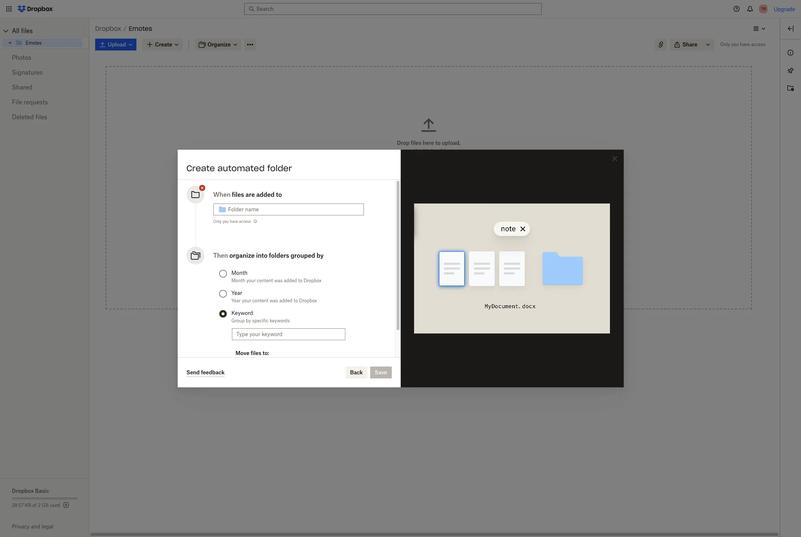 Task type: locate. For each thing, give the bounding box(es) containing it.
content
[[442, 186, 462, 192], [257, 278, 273, 284], [252, 298, 269, 304]]

from down add
[[430, 205, 441, 211]]

1 horizontal spatial have
[[740, 42, 750, 47]]

files left to:
[[251, 350, 261, 357]]

year up "keyword"
[[232, 298, 241, 304]]

use
[[404, 148, 412, 154]]

photos
[[12, 54, 31, 61]]

requests
[[24, 99, 48, 106]]

to right be on the right of page
[[449, 246, 453, 253]]

and for manage
[[400, 267, 409, 273]]

to inside drop files here to upload, or use the 'upload' button
[[436, 140, 441, 146]]

or
[[397, 148, 402, 154]]

only
[[721, 42, 731, 47], [213, 219, 222, 224]]

back button
[[346, 367, 367, 379]]

upgrade link
[[774, 6, 796, 12]]

dropbox basic
[[12, 488, 49, 495]]

files inside drop files here to upload, or use the 'upload' button
[[411, 140, 422, 146]]

added right are
[[256, 191, 275, 199]]

1 horizontal spatial from
[[430, 205, 441, 211]]

by right grouped
[[317, 252, 324, 260]]

and left legal
[[31, 524, 40, 530]]

0 vertical spatial from
[[430, 205, 441, 211]]

send feedback
[[187, 370, 225, 376]]

added right be on the right of page
[[432, 246, 447, 253]]

0 vertical spatial content
[[442, 186, 462, 192]]

1 vertical spatial emotes
[[26, 40, 42, 46]]

emotes
[[129, 25, 152, 32], [26, 40, 42, 46]]

1 vertical spatial only
[[213, 219, 222, 224]]

your for year
[[242, 298, 251, 304]]

1 horizontal spatial access
[[433, 267, 449, 273]]

to up folder name text field
[[276, 191, 282, 199]]

upgrade
[[774, 6, 796, 12]]

0 vertical spatial month
[[232, 270, 248, 276]]

only you have access
[[721, 42, 766, 47], [213, 219, 251, 224]]

1 vertical spatial access
[[239, 219, 251, 224]]

basic
[[35, 488, 49, 495]]

request
[[384, 246, 405, 253]]

more
[[396, 186, 409, 192]]

0 horizontal spatial share
[[384, 267, 399, 273]]

your inside 'year year your content was added to dropbox'
[[242, 298, 251, 304]]

0 vertical spatial by
[[317, 252, 324, 260]]

and for legal
[[31, 524, 40, 530]]

by inside keyword group by specific keywords
[[246, 318, 251, 324]]

files right all
[[21, 27, 33, 35]]

you
[[732, 42, 739, 47], [223, 219, 229, 224]]

content for month
[[257, 278, 273, 284]]

month
[[232, 270, 248, 276], [232, 278, 245, 284]]

0 horizontal spatial from
[[402, 225, 414, 232]]

2 horizontal spatial access
[[752, 42, 766, 47]]

folders
[[269, 252, 289, 260]]

was inside 'year year your content was added to dropbox'
[[270, 298, 278, 304]]

0 horizontal spatial access
[[239, 219, 251, 224]]

to right here
[[436, 140, 441, 146]]

2 month from the top
[[232, 278, 245, 284]]

2 vertical spatial content
[[252, 298, 269, 304]]

group
[[232, 318, 245, 324]]

content for year
[[252, 298, 269, 304]]

folder
[[267, 163, 292, 174], [414, 205, 428, 211], [465, 246, 480, 253], [468, 267, 482, 273]]

by
[[317, 252, 324, 260], [246, 318, 251, 324]]

content right add
[[442, 186, 462, 192]]

0 vertical spatial share
[[683, 41, 698, 48]]

1 vertical spatial share
[[384, 267, 399, 273]]

0 horizontal spatial you
[[223, 219, 229, 224]]

content up 'year year your content was added to dropbox'
[[257, 278, 273, 284]]

files left are
[[232, 191, 244, 199]]

this
[[403, 205, 412, 211], [455, 246, 464, 253], [457, 267, 466, 273]]

1 vertical spatial by
[[246, 318, 251, 324]]

files left be on the right of page
[[406, 246, 417, 253]]

month right the month radio
[[232, 270, 248, 276]]

organize into folders grouped by
[[230, 252, 324, 260]]

your left desktop
[[443, 205, 453, 211]]

1 horizontal spatial and
[[400, 267, 409, 273]]

to left add
[[425, 186, 430, 192]]

by down "keyword"
[[246, 318, 251, 324]]

1 vertical spatial from
[[402, 225, 414, 232]]

files inside tree
[[21, 27, 33, 35]]

2 vertical spatial access
[[433, 267, 449, 273]]

1 vertical spatial have
[[230, 219, 238, 224]]

kb
[[25, 503, 31, 509]]

this right the access
[[403, 205, 412, 211]]

year right year option
[[232, 290, 242, 296]]

Folder name text field
[[228, 206, 359, 214]]

from right import
[[402, 225, 414, 232]]

your up "keyword"
[[242, 298, 251, 304]]

0 horizontal spatial only
[[213, 219, 222, 224]]

month down the organize
[[232, 278, 245, 284]]

get more space image
[[62, 501, 71, 510]]

was up 'year year your content was added to dropbox'
[[274, 278, 283, 284]]

0 vertical spatial this
[[403, 205, 412, 211]]

2 vertical spatial this
[[457, 267, 466, 273]]

0 horizontal spatial and
[[31, 524, 40, 530]]

0 horizontal spatial emotes
[[26, 40, 42, 46]]

open activity image
[[787, 84, 796, 93]]

emotes down all files
[[26, 40, 42, 46]]

files for all
[[21, 27, 33, 35]]

privacy and legal
[[12, 524, 53, 530]]

1 vertical spatial and
[[31, 524, 40, 530]]

this down 'request files to be added to this folder'
[[457, 267, 466, 273]]

was for month
[[274, 278, 283, 284]]

0 vertical spatial you
[[732, 42, 739, 47]]

1 horizontal spatial share
[[683, 41, 698, 48]]

1 horizontal spatial by
[[317, 252, 324, 260]]

1 vertical spatial month
[[232, 278, 245, 284]]

0 vertical spatial year
[[232, 290, 242, 296]]

added
[[256, 191, 275, 199], [432, 246, 447, 253], [284, 278, 297, 284], [279, 298, 293, 304]]

privacy and legal link
[[12, 524, 89, 530]]

1 vertical spatial you
[[223, 219, 229, 224]]

1 horizontal spatial you
[[732, 42, 739, 47]]

only you have access inside create automated folder dialog
[[213, 219, 251, 224]]

be
[[424, 246, 430, 253]]

1 month from the top
[[232, 270, 248, 276]]

files up the
[[411, 140, 422, 146]]

1 vertical spatial year
[[232, 298, 241, 304]]

share
[[683, 41, 698, 48], [384, 267, 399, 273]]

have inside create automated folder dialog
[[230, 219, 238, 224]]

year
[[232, 290, 242, 296], [232, 298, 241, 304]]

1 vertical spatial content
[[257, 278, 273, 284]]

file requests
[[12, 99, 48, 106]]

your inside more ways to add content element
[[443, 205, 453, 211]]

0 vertical spatial emotes
[[129, 25, 152, 32]]

emotes right /
[[129, 25, 152, 32]]

1 horizontal spatial only
[[721, 42, 731, 47]]

was inside 'month month your content was added to dropbox'
[[274, 278, 283, 284]]

2 vertical spatial your
[[242, 298, 251, 304]]

legal
[[42, 524, 53, 530]]

added up 'year year your content was added to dropbox'
[[284, 278, 297, 284]]

when files are added to
[[213, 191, 282, 199]]

and left manage
[[400, 267, 409, 273]]

open pinned items image
[[787, 66, 796, 75]]

to inside 'year year your content was added to dropbox'
[[294, 298, 298, 304]]

deleted files
[[12, 113, 47, 121]]

to down grouped
[[298, 278, 303, 284]]

grouped
[[291, 252, 315, 260]]

feedback
[[201, 370, 225, 376]]

deleted files link
[[12, 110, 77, 125]]

files down file requests link
[[35, 113, 47, 121]]

1 vertical spatial only you have access
[[213, 219, 251, 224]]

share inside button
[[683, 41, 698, 48]]

files
[[21, 27, 33, 35], [35, 113, 47, 121], [411, 140, 422, 146], [232, 191, 244, 199], [406, 246, 417, 253], [251, 350, 261, 357]]

0 vertical spatial was
[[274, 278, 283, 284]]

0 vertical spatial and
[[400, 267, 409, 273]]

signatures link
[[12, 65, 77, 80]]

files inside more ways to add content element
[[406, 246, 417, 253]]

your down the organize
[[247, 278, 256, 284]]

keyword
[[232, 310, 253, 317]]

0 horizontal spatial only you have access
[[213, 219, 251, 224]]

gb
[[42, 503, 49, 509]]

button
[[444, 148, 461, 154]]

0 vertical spatial your
[[443, 205, 453, 211]]

to down 'month month your content was added to dropbox'
[[294, 298, 298, 304]]

to down 'request files to be added to this folder'
[[451, 267, 456, 273]]

and inside more ways to add content element
[[400, 267, 409, 273]]

upload,
[[442, 140, 461, 146]]

to
[[436, 140, 441, 146], [425, 186, 430, 192], [276, 191, 282, 199], [418, 246, 423, 253], [449, 246, 453, 253], [451, 267, 456, 273], [298, 278, 303, 284], [294, 298, 298, 304]]

photos link
[[12, 50, 77, 65]]

0 vertical spatial have
[[740, 42, 750, 47]]

content inside 'month month your content was added to dropbox'
[[257, 278, 273, 284]]

0 vertical spatial only you have access
[[721, 42, 766, 47]]

content up keyword group by specific keywords
[[252, 298, 269, 304]]

have
[[740, 42, 750, 47], [230, 219, 238, 224]]

was up keyword group by specific keywords
[[270, 298, 278, 304]]

/
[[124, 25, 127, 32]]

access
[[752, 42, 766, 47], [239, 219, 251, 224], [433, 267, 449, 273]]

share for share and manage access to this folder
[[384, 267, 399, 273]]

0 vertical spatial access
[[752, 42, 766, 47]]

and
[[400, 267, 409, 273], [31, 524, 40, 530]]

was
[[274, 278, 283, 284], [270, 298, 278, 304]]

1 horizontal spatial emotes
[[129, 25, 152, 32]]

'upload'
[[423, 148, 443, 154]]

dropbox
[[95, 25, 121, 32], [304, 278, 322, 284], [299, 298, 317, 304], [12, 488, 34, 495]]

shared
[[12, 84, 32, 91]]

content inside 'year year your content was added to dropbox'
[[252, 298, 269, 304]]

added up keywords
[[279, 298, 293, 304]]

0 horizontal spatial have
[[230, 219, 238, 224]]

your inside 'month month your content was added to dropbox'
[[247, 278, 256, 284]]

was for year
[[270, 298, 278, 304]]

this right be on the right of page
[[455, 246, 464, 253]]

from
[[430, 205, 441, 211], [402, 225, 414, 232]]

your
[[443, 205, 453, 211], [247, 278, 256, 284], [242, 298, 251, 304]]

28.57 kb of 2 gb used
[[12, 503, 60, 509]]

0 horizontal spatial by
[[246, 318, 251, 324]]

dropbox link
[[95, 24, 121, 33]]

more ways to add content
[[396, 186, 462, 192]]

access
[[384, 205, 402, 211]]

share inside more ways to add content element
[[384, 267, 399, 273]]

1 vertical spatial was
[[270, 298, 278, 304]]

1 vertical spatial your
[[247, 278, 256, 284]]



Task type: vqa. For each thing, say whether or not it's contained in the screenshot.
THE KEEP
no



Task type: describe. For each thing, give the bounding box(es) containing it.
then
[[213, 252, 228, 260]]

file requests link
[[12, 95, 77, 110]]

to:
[[263, 350, 269, 357]]

file
[[12, 99, 22, 106]]

add
[[431, 186, 441, 192]]

specific
[[252, 318, 269, 324]]

0 vertical spatial only
[[721, 42, 731, 47]]

move files to:
[[236, 350, 269, 357]]

into
[[256, 252, 268, 260]]

1 vertical spatial this
[[455, 246, 464, 253]]

Keyword radio
[[219, 311, 227, 318]]

shared link
[[12, 80, 77, 95]]

to inside 'month month your content was added to dropbox'
[[298, 278, 303, 284]]

keyword group by specific keywords
[[232, 310, 290, 324]]

dropbox inside 'year year your content was added to dropbox'
[[299, 298, 317, 304]]

1 year from the top
[[232, 290, 242, 296]]

create
[[187, 163, 215, 174]]

Month radio
[[219, 270, 227, 278]]

emotes link
[[15, 38, 82, 47]]

open details pane image
[[787, 24, 796, 33]]

2 year from the top
[[232, 298, 241, 304]]

emotes inside all files tree
[[26, 40, 42, 46]]

dropbox / emotes
[[95, 25, 152, 32]]

1 horizontal spatial only you have access
[[721, 42, 766, 47]]

privacy
[[12, 524, 30, 530]]

dropbox inside 'month month your content was added to dropbox'
[[304, 278, 322, 284]]

deleted
[[12, 113, 34, 121]]

files for deleted
[[35, 113, 47, 121]]

signatures
[[12, 69, 43, 76]]

all files tree
[[1, 25, 89, 49]]

automated
[[218, 163, 265, 174]]

drop
[[397, 140, 410, 146]]

used
[[50, 503, 60, 509]]

here
[[423, 140, 434, 146]]

back
[[350, 370, 363, 376]]

desktop
[[455, 205, 475, 211]]

import from google drive
[[384, 225, 448, 232]]

2
[[38, 503, 41, 509]]

folder permissions image
[[253, 219, 258, 225]]

move
[[236, 350, 250, 357]]

only inside create automated folder dialog
[[213, 219, 222, 224]]

added inside 'month month your content was added to dropbox'
[[284, 278, 297, 284]]

share for share
[[683, 41, 698, 48]]

share button
[[670, 39, 702, 51]]

Year radio
[[219, 290, 227, 298]]

open information panel image
[[787, 48, 796, 57]]

drive
[[435, 225, 448, 232]]

files for move
[[251, 350, 261, 357]]

files for when
[[232, 191, 244, 199]]

send
[[187, 370, 200, 376]]

Type your keyword text field
[[236, 331, 341, 339]]

create automated folder dialog
[[178, 150, 624, 388]]

year year your content was added to dropbox
[[232, 290, 317, 304]]

global header element
[[0, 0, 802, 18]]

added inside more ways to add content element
[[432, 246, 447, 253]]

all files link
[[12, 25, 89, 37]]

the
[[414, 148, 422, 154]]

import
[[384, 225, 401, 232]]

request files to be added to this folder
[[384, 246, 480, 253]]

send feedback button
[[187, 369, 225, 378]]

organize
[[230, 252, 255, 260]]

all
[[12, 27, 19, 35]]

month month your content was added to dropbox
[[232, 270, 322, 284]]

of
[[32, 503, 37, 509]]

create automated folder
[[187, 163, 292, 174]]

are
[[246, 191, 255, 199]]

folder inside dialog
[[267, 163, 292, 174]]

added inside 'year year your content was added to dropbox'
[[279, 298, 293, 304]]

manage
[[411, 267, 431, 273]]

to left be on the right of page
[[418, 246, 423, 253]]

share and manage access to this folder
[[384, 267, 482, 273]]

drop files here to upload, or use the 'upload' button
[[397, 140, 461, 154]]

all files
[[12, 27, 33, 35]]

your for month
[[247, 278, 256, 284]]

access this folder from your desktop
[[384, 205, 475, 211]]

access inside create automated folder dialog
[[239, 219, 251, 224]]

more ways to add content element
[[366, 185, 492, 285]]

keywords
[[270, 318, 290, 324]]

28.57
[[12, 503, 24, 509]]

access inside more ways to add content element
[[433, 267, 449, 273]]

you inside create automated folder dialog
[[223, 219, 229, 224]]

google
[[415, 225, 433, 232]]

files for drop
[[411, 140, 422, 146]]

dropbox logo - go to the homepage image
[[15, 3, 55, 15]]

files for request
[[406, 246, 417, 253]]

ways
[[411, 186, 424, 192]]

when
[[213, 191, 231, 199]]



